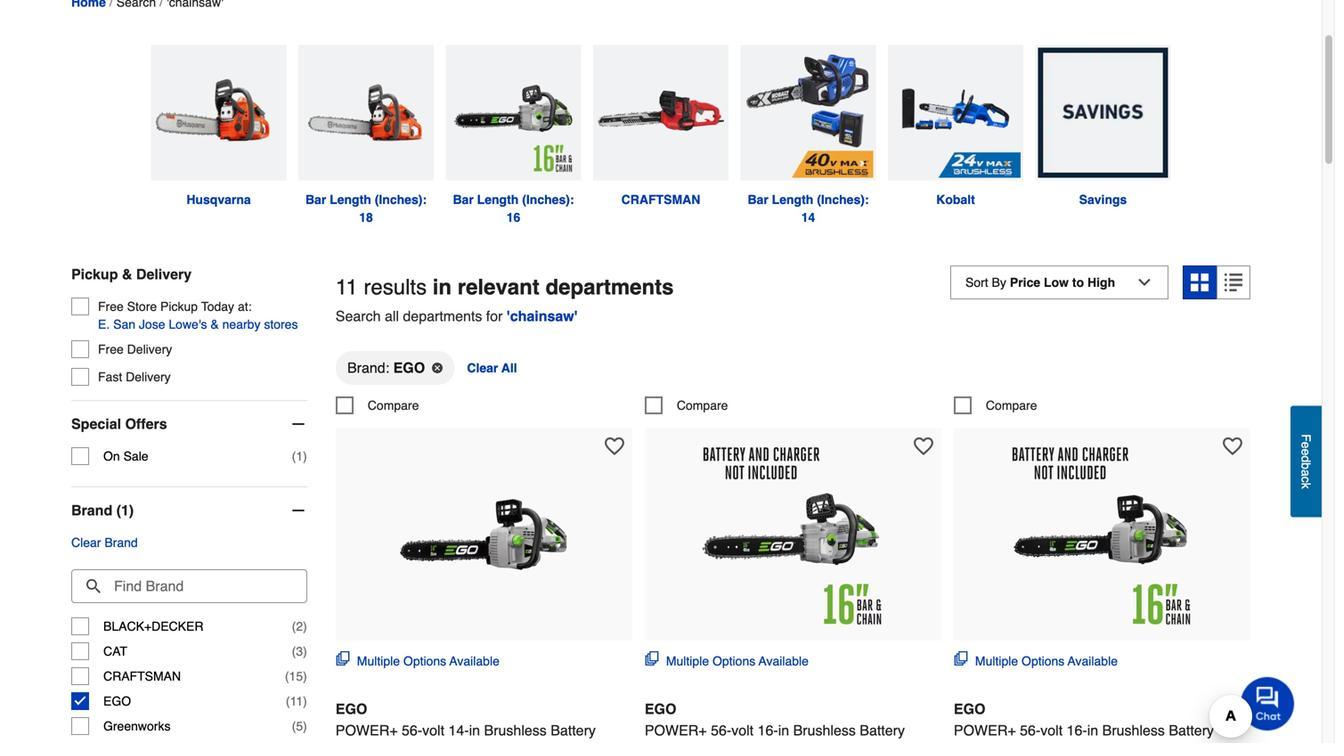 Task type: vqa. For each thing, say whether or not it's contained in the screenshot.
third Accessible
no



Task type: locate. For each thing, give the bounding box(es) containing it.
0 horizontal spatial 56-
[[402, 722, 422, 738]]

2 horizontal spatial multiple options available
[[975, 654, 1118, 668]]

2 horizontal spatial volt
[[1041, 722, 1063, 738]]

( 5 )
[[292, 719, 307, 733]]

4 chainsaw image from the left
[[593, 45, 729, 180]]

2 heart outline image from the left
[[1223, 436, 1243, 456]]

1 horizontal spatial ego power+ 56-volt 16-in brushless battery
[[954, 701, 1243, 743]]

0 vertical spatial delivery
[[136, 266, 192, 283]]

multiple options available for 3rd multiple options available link from the left
[[975, 654, 1118, 668]]

all
[[385, 308, 399, 324]]

1003130748 element
[[336, 396, 419, 414]]

multiple for second multiple options available link from right
[[666, 654, 709, 668]]

power+
[[336, 722, 398, 738], [645, 722, 707, 738], [954, 722, 1016, 738]]

( up 3
[[292, 619, 296, 634]]

1 horizontal spatial power+
[[645, 722, 707, 738]]

0 horizontal spatial clear
[[71, 536, 101, 550]]

2 horizontal spatial bar
[[748, 193, 769, 207]]

2 bar from the left
[[453, 193, 474, 207]]

0 horizontal spatial length
[[330, 193, 371, 207]]

11 down 15
[[290, 694, 303, 708]]

power+ inside ego power+ 56-volt 14-in brushless battery
[[336, 722, 398, 738]]

f e e d b a c k
[[1299, 434, 1314, 489]]

) for ( 15 )
[[303, 669, 307, 683]]

1 vertical spatial free
[[98, 342, 124, 356]]

3 bar from the left
[[748, 193, 769, 207]]

2 multiple options available link from the left
[[645, 651, 809, 670]]

1 horizontal spatial bar
[[453, 193, 474, 207]]

battery
[[551, 722, 596, 738], [860, 722, 905, 738], [1169, 722, 1214, 738]]

2
[[296, 619, 303, 634]]

56-
[[402, 722, 422, 738], [711, 722, 732, 738], [1020, 722, 1041, 738]]

(inches): for 18
[[375, 193, 427, 207]]

1 multiple options available from the left
[[357, 654, 500, 668]]

2 horizontal spatial (inches):
[[817, 193, 869, 207]]

0 horizontal spatial brushless
[[484, 722, 547, 738]]

a
[[1299, 469, 1314, 476]]

2 free from the top
[[98, 342, 124, 356]]

brand down (1)
[[105, 536, 138, 550]]

1 horizontal spatial 11
[[336, 275, 358, 299]]

free for free delivery
[[98, 342, 124, 356]]

1 vertical spatial clear
[[71, 536, 101, 550]]

greenworks
[[103, 719, 171, 733]]

volt
[[422, 722, 445, 738], [732, 722, 754, 738], [1041, 722, 1063, 738]]

length for 16
[[477, 193, 519, 207]]

) down minus image
[[303, 449, 307, 463]]

compare inside 1003130748 element
[[368, 398, 419, 412]]

bar for bar length (inches): 18
[[306, 193, 326, 207]]

2 horizontal spatial 56-
[[1020, 722, 1041, 738]]

2 battery from the left
[[860, 722, 905, 738]]

savings link
[[1030, 45, 1177, 209]]

1 horizontal spatial clear
[[467, 361, 498, 375]]

(inches): inside bar length (inches): 16
[[522, 193, 574, 207]]

(
[[292, 449, 296, 463], [292, 619, 296, 634], [292, 644, 296, 658], [285, 669, 289, 683], [286, 694, 290, 708], [292, 719, 296, 733]]

compare inside 5013103739 element
[[677, 398, 728, 412]]

pickup up lowe's
[[160, 299, 198, 314]]

compare inside the "5000885881" element
[[986, 398, 1037, 412]]

0 vertical spatial &
[[122, 266, 132, 283]]

1 available from the left
[[450, 654, 500, 668]]

2 multiple options available from the left
[[666, 654, 809, 668]]

1 horizontal spatial (inches):
[[522, 193, 574, 207]]

cat
[[103, 644, 127, 658]]

2 horizontal spatial options
[[1022, 654, 1065, 668]]

2 16- from the left
[[1067, 722, 1088, 738]]

compare for 5013103739 element
[[677, 398, 728, 412]]

results
[[364, 275, 427, 299]]

delivery
[[136, 266, 192, 283], [127, 342, 172, 356], [126, 370, 171, 384]]

clear inside list box
[[467, 361, 498, 375]]

6 ) from the top
[[303, 719, 307, 733]]

0 horizontal spatial multiple options available link
[[336, 651, 500, 670]]

0 horizontal spatial available
[[450, 654, 500, 668]]

multiple
[[357, 654, 400, 668], [666, 654, 709, 668], [975, 654, 1018, 668]]

3 options from the left
[[1022, 654, 1065, 668]]

ego power+ 56-volt 16-in brushless battery
[[645, 701, 933, 743], [954, 701, 1243, 743]]

14-
[[449, 722, 469, 738]]

bar for bar length (inches): 16
[[453, 193, 474, 207]]

& down today
[[211, 317, 219, 332]]

nearby
[[222, 317, 261, 332]]

1 vertical spatial brand
[[105, 536, 138, 550]]

2 horizontal spatial brushless
[[1103, 722, 1165, 738]]

( for 5
[[292, 719, 296, 733]]

1 (inches): from the left
[[375, 193, 427, 207]]

length inside bar length (inches): 16
[[477, 193, 519, 207]]

( 1 )
[[292, 449, 307, 463]]

0 horizontal spatial volt
[[422, 722, 445, 738]]

1 bar from the left
[[306, 193, 326, 207]]

1 options from the left
[[404, 654, 447, 668]]

2 horizontal spatial power+
[[954, 722, 1016, 738]]

0 vertical spatial 11
[[336, 275, 358, 299]]

1 horizontal spatial multiple
[[666, 654, 709, 668]]

clear left all
[[467, 361, 498, 375]]

d
[[1299, 455, 1314, 462]]

1 vertical spatial delivery
[[127, 342, 172, 356]]

special
[[71, 416, 121, 432]]

0 horizontal spatial multiple
[[357, 654, 400, 668]]

3 (inches): from the left
[[817, 193, 869, 207]]

length inside bar length (inches): 18
[[330, 193, 371, 207]]

6 chainsaw image from the left
[[888, 45, 1024, 180]]

at:
[[238, 299, 252, 314]]

( down ( 11 )
[[292, 719, 296, 733]]

3 56- from the left
[[1020, 722, 1041, 738]]

1 horizontal spatial available
[[759, 654, 809, 668]]

compare
[[368, 398, 419, 412], [677, 398, 728, 412], [986, 398, 1037, 412]]

(inches): inside bar length (inches): 14
[[817, 193, 869, 207]]

2 horizontal spatial battery
[[1169, 722, 1214, 738]]

) down 2
[[303, 644, 307, 658]]

brand
[[71, 502, 112, 519], [105, 536, 138, 550]]

options
[[404, 654, 447, 668], [713, 654, 756, 668], [1022, 654, 1065, 668]]

2 options from the left
[[713, 654, 756, 668]]

list box
[[336, 350, 1251, 396]]

)
[[303, 449, 307, 463], [303, 619, 307, 634], [303, 644, 307, 658], [303, 669, 307, 683], [303, 694, 307, 708], [303, 719, 307, 733]]

1 free from the top
[[98, 299, 124, 314]]

) for ( 11 )
[[303, 694, 307, 708]]

(inches): inside bar length (inches): 18
[[375, 193, 427, 207]]

( up ( 11 )
[[285, 669, 289, 683]]

11 inside 11 results in relevant departments search all departments for ' chainsaw '
[[336, 275, 358, 299]]

departments right all
[[403, 308, 482, 324]]

) down ( 11 )
[[303, 719, 307, 733]]

15
[[289, 669, 303, 683]]

1 horizontal spatial volt
[[732, 722, 754, 738]]

options for 3rd multiple options available link from the left
[[1022, 654, 1065, 668]]

k
[[1299, 482, 1314, 489]]

0 vertical spatial departments
[[546, 275, 674, 299]]

departments up chainsaw at the top left
[[546, 275, 674, 299]]

0 horizontal spatial heart outline image
[[914, 436, 934, 456]]

2 available from the left
[[759, 654, 809, 668]]

0 horizontal spatial ego power+ 56-volt 16-in brushless battery
[[645, 701, 933, 743]]

1 chainsaw image from the left
[[151, 45, 286, 180]]

1 ' from the left
[[507, 308, 510, 324]]

11 results in relevant departments search all departments for ' chainsaw '
[[336, 275, 674, 324]]

3 multiple options available from the left
[[975, 654, 1118, 668]]

1 16- from the left
[[758, 722, 778, 738]]

brushless
[[484, 722, 547, 738], [793, 722, 856, 738], [1103, 722, 1165, 738]]

1 horizontal spatial &
[[211, 317, 219, 332]]

0 vertical spatial free
[[98, 299, 124, 314]]

(inches): for 16
[[522, 193, 574, 207]]

0 horizontal spatial craftsman
[[103, 669, 181, 683]]

1 horizontal spatial options
[[713, 654, 756, 668]]

0 horizontal spatial options
[[404, 654, 447, 668]]

chainsaw image inside bar length (inches): 14 link
[[741, 45, 876, 180]]

( 3 )
[[292, 644, 307, 658]]

free store pickup today at:
[[98, 299, 252, 314]]

departments
[[546, 275, 674, 299], [403, 308, 482, 324]]

pickup & delivery
[[71, 266, 192, 283]]

3 available from the left
[[1068, 654, 1118, 668]]

2 56- from the left
[[711, 722, 732, 738]]

2 vertical spatial delivery
[[126, 370, 171, 384]]

( for 1
[[292, 449, 296, 463]]

0 horizontal spatial bar
[[306, 193, 326, 207]]

1 horizontal spatial multiple options available link
[[645, 651, 809, 670]]

length up 16
[[477, 193, 519, 207]]

relevant
[[458, 275, 540, 299]]

2 (inches): from the left
[[522, 193, 574, 207]]

0 vertical spatial craftsman
[[622, 193, 701, 207]]

2 ) from the top
[[303, 619, 307, 634]]

&
[[122, 266, 132, 283], [211, 317, 219, 332]]

) up ( 5 )
[[303, 694, 307, 708]]

1 length from the left
[[330, 193, 371, 207]]

1 multiple from the left
[[357, 654, 400, 668]]

black+decker
[[103, 619, 204, 634]]

kobalt link
[[882, 45, 1030, 209]]

delivery down free delivery
[[126, 370, 171, 384]]

jose
[[139, 317, 165, 332]]

0 horizontal spatial battery
[[551, 722, 596, 738]]

5 chainsaw image from the left
[[741, 45, 876, 180]]

multiple options available
[[357, 654, 500, 668], [666, 654, 809, 668], [975, 654, 1118, 668]]

11 up the search
[[336, 275, 358, 299]]

2 brushless from the left
[[793, 722, 856, 738]]

'
[[507, 308, 510, 324], [574, 308, 578, 324]]

1 horizontal spatial heart outline image
[[1223, 436, 1243, 456]]

2 horizontal spatial length
[[772, 193, 814, 207]]

1 volt from the left
[[422, 722, 445, 738]]

chainsaw image for bar length (inches): 18
[[298, 45, 434, 180]]

e. san jose lowe's & nearby stores
[[98, 317, 298, 332]]

) down 3
[[303, 669, 307, 683]]

16-
[[758, 722, 778, 738], [1067, 722, 1088, 738]]

3 ) from the top
[[303, 644, 307, 658]]

0 horizontal spatial '
[[507, 308, 510, 324]]

heart outline image
[[914, 436, 934, 456], [1223, 436, 1243, 456]]

0 vertical spatial pickup
[[71, 266, 118, 283]]

3 power+ from the left
[[954, 722, 1016, 738]]

16
[[507, 210, 521, 225]]

5 ) from the top
[[303, 694, 307, 708]]

0 horizontal spatial compare
[[368, 398, 419, 412]]

) up 3
[[303, 619, 307, 634]]

length for 18
[[330, 193, 371, 207]]

1 56- from the left
[[402, 722, 422, 738]]

2 horizontal spatial multiple options available link
[[954, 651, 1118, 670]]

(inches):
[[375, 193, 427, 207], [522, 193, 574, 207], [817, 193, 869, 207]]

chainsaw
[[510, 308, 574, 324]]

56- inside ego power+ 56-volt 14-in brushless battery
[[402, 722, 422, 738]]

free for free store pickup today at:
[[98, 299, 124, 314]]

5013103739 element
[[645, 396, 728, 414]]

2 horizontal spatial compare
[[986, 398, 1037, 412]]

1 e from the top
[[1299, 442, 1314, 448]]

e up the d
[[1299, 442, 1314, 448]]

1 horizontal spatial craftsman
[[622, 193, 701, 207]]

1 vertical spatial &
[[211, 317, 219, 332]]

1 brushless from the left
[[484, 722, 547, 738]]

2 chainsaw image from the left
[[298, 45, 434, 180]]

( for 11
[[286, 694, 290, 708]]

free
[[98, 299, 124, 314], [98, 342, 124, 356]]

search
[[336, 308, 381, 324]]

1 horizontal spatial length
[[477, 193, 519, 207]]

minus image
[[289, 502, 307, 519]]

in inside 11 results in relevant departments search all departments for ' chainsaw '
[[433, 275, 452, 299]]

2 length from the left
[[477, 193, 519, 207]]

18
[[359, 210, 373, 225]]

0 horizontal spatial 16-
[[758, 722, 778, 738]]

1 horizontal spatial 16-
[[1067, 722, 1088, 738]]

ego inside ego power+ 56-volt 14-in brushless battery
[[336, 701, 367, 717]]

bar inside bar length (inches): 16
[[453, 193, 474, 207]]

1 horizontal spatial 56-
[[711, 722, 732, 738]]

chainsaw image inside bar length (inches): 16 link
[[446, 45, 581, 180]]

1 horizontal spatial brushless
[[793, 722, 856, 738]]

multiple options available for second multiple options available link from right
[[666, 654, 809, 668]]

clear down brand (1)
[[71, 536, 101, 550]]

1 battery from the left
[[551, 722, 596, 738]]

3 multiple options available link from the left
[[954, 651, 1118, 670]]

length up 18 at the left top
[[330, 193, 371, 207]]

2 ego power+ 56-volt 16-in brushless battery from the left
[[954, 701, 1243, 743]]

1 ) from the top
[[303, 449, 307, 463]]

chainsaw image inside bar length (inches): 18 link
[[298, 45, 434, 180]]

& up store
[[122, 266, 132, 283]]

clear
[[467, 361, 498, 375], [71, 536, 101, 550]]

1 horizontal spatial compare
[[677, 398, 728, 412]]

chainsaw image inside husqvarna link
[[151, 45, 286, 180]]

length up 14
[[772, 193, 814, 207]]

clear all button
[[465, 350, 519, 386]]

delivery down jose
[[127, 342, 172, 356]]

1 power+ from the left
[[336, 722, 398, 738]]

1 horizontal spatial '
[[574, 308, 578, 324]]

kobalt
[[937, 193, 975, 207]]

available for 3rd multiple options available link from the left
[[1068, 654, 1118, 668]]

length inside bar length (inches): 14
[[772, 193, 814, 207]]

e.
[[98, 317, 110, 332]]

( up the ( 15 )
[[292, 644, 296, 658]]

2 horizontal spatial available
[[1068, 654, 1118, 668]]

chainsaw image
[[151, 45, 286, 180], [298, 45, 434, 180], [446, 45, 581, 180], [593, 45, 729, 180], [741, 45, 876, 180], [888, 45, 1024, 180]]

0 horizontal spatial (inches):
[[375, 193, 427, 207]]

today
[[201, 299, 234, 314]]

e up the b
[[1299, 448, 1314, 455]]

free down e.
[[98, 342, 124, 356]]

1 vertical spatial craftsman
[[103, 669, 181, 683]]

2 horizontal spatial multiple
[[975, 654, 1018, 668]]

1 vertical spatial pickup
[[160, 299, 198, 314]]

0 vertical spatial clear
[[467, 361, 498, 375]]

1 compare from the left
[[368, 398, 419, 412]]

( for 3
[[292, 644, 296, 658]]

0 horizontal spatial power+
[[336, 722, 398, 738]]

length
[[330, 193, 371, 207], [477, 193, 519, 207], [772, 193, 814, 207]]

( down 15
[[286, 694, 290, 708]]

3 length from the left
[[772, 193, 814, 207]]

0 horizontal spatial multiple options available
[[357, 654, 500, 668]]

delivery up free store pickup today at:
[[136, 266, 192, 283]]

free up e.
[[98, 299, 124, 314]]

compare for 1003130748 element
[[368, 398, 419, 412]]

chainsaw image for craftsman
[[593, 45, 729, 180]]

1 horizontal spatial multiple options available
[[666, 654, 809, 668]]

free delivery
[[98, 342, 172, 356]]

0 horizontal spatial 11
[[290, 694, 303, 708]]

11
[[336, 275, 358, 299], [290, 694, 303, 708]]

c
[[1299, 476, 1314, 482]]

bar inside bar length (inches): 14
[[748, 193, 769, 207]]

available
[[450, 654, 500, 668], [759, 654, 809, 668], [1068, 654, 1118, 668]]

1 horizontal spatial pickup
[[160, 299, 198, 314]]

( down minus image
[[292, 449, 296, 463]]

2 multiple from the left
[[666, 654, 709, 668]]

bar inside bar length (inches): 18
[[306, 193, 326, 207]]

in
[[433, 275, 452, 299], [469, 722, 480, 738], [778, 722, 789, 738], [1088, 722, 1099, 738]]

minus image
[[289, 415, 307, 433]]

0 horizontal spatial departments
[[403, 308, 482, 324]]

2 compare from the left
[[677, 398, 728, 412]]

husqvarna link
[[145, 45, 292, 209]]

1 horizontal spatial battery
[[860, 722, 905, 738]]

clear all
[[467, 361, 517, 375]]

pickup up e.
[[71, 266, 118, 283]]

3 chainsaw image from the left
[[446, 45, 581, 180]]

list box containing brand:
[[336, 350, 1251, 396]]

3 multiple from the left
[[975, 654, 1018, 668]]

chainsaw image inside 'kobalt' link
[[888, 45, 1024, 180]]

) for ( 1 )
[[303, 449, 307, 463]]

brand inside button
[[105, 536, 138, 550]]

brand left (1)
[[71, 502, 112, 519]]

3 compare from the left
[[986, 398, 1037, 412]]

) for ( 5 )
[[303, 719, 307, 733]]

5000885881 element
[[954, 396, 1037, 414]]

e
[[1299, 442, 1314, 448], [1299, 448, 1314, 455]]

b
[[1299, 462, 1314, 469]]

4 ) from the top
[[303, 669, 307, 683]]

multiple options available link
[[336, 651, 500, 670], [645, 651, 809, 670], [954, 651, 1118, 670]]

chainsaw image inside the craftsman link
[[593, 45, 729, 180]]



Task type: describe. For each thing, give the bounding box(es) containing it.
savings image
[[1036, 45, 1171, 180]]

chainsaw element
[[167, 0, 223, 9]]

available for second multiple options available link from right
[[759, 654, 809, 668]]

lowe's
[[169, 317, 207, 332]]

3 battery from the left
[[1169, 722, 1214, 738]]

brand: ego
[[347, 359, 425, 376]]

available for 3rd multiple options available link from the right
[[450, 654, 500, 668]]

multiple options available for 3rd multiple options available link from the right
[[357, 654, 500, 668]]

(1)
[[116, 502, 134, 519]]

bar length (inches): 18
[[306, 193, 430, 225]]

( for 2
[[292, 619, 296, 634]]

on sale
[[103, 449, 148, 463]]

options for 3rd multiple options available link from the right
[[404, 654, 447, 668]]

clear brand
[[71, 536, 138, 550]]

( 2 )
[[292, 619, 307, 634]]

fast delivery
[[98, 370, 171, 384]]

options for second multiple options available link from right
[[713, 654, 756, 668]]

volt inside ego power+ 56-volt 14-in brushless battery
[[422, 722, 445, 738]]

0 vertical spatial brand
[[71, 502, 112, 519]]

length for 14
[[772, 193, 814, 207]]

ego inside list box
[[393, 359, 425, 376]]

chat invite button image
[[1241, 676, 1295, 731]]

grid view image
[[1191, 274, 1209, 291]]

craftsman link
[[587, 45, 735, 209]]

) for ( 3 )
[[303, 644, 307, 658]]

2 e from the top
[[1299, 448, 1314, 455]]

0 horizontal spatial pickup
[[71, 266, 118, 283]]

( 15 )
[[285, 669, 307, 683]]

bar length (inches): 14
[[748, 193, 873, 225]]

on
[[103, 449, 120, 463]]

all
[[502, 361, 517, 375]]

sale
[[123, 449, 148, 463]]

14
[[802, 210, 815, 225]]

bar for bar length (inches): 14
[[748, 193, 769, 207]]

for
[[486, 308, 503, 324]]

1 horizontal spatial departments
[[546, 275, 674, 299]]

1
[[296, 449, 303, 463]]

bar length (inches): 18 link
[[292, 45, 440, 226]]

bar length (inches): 16 link
[[440, 45, 587, 226]]

in inside ego power+ 56-volt 14-in brushless battery
[[469, 722, 480, 738]]

husqvarna
[[186, 193, 251, 207]]

stores
[[264, 317, 298, 332]]

f e e d b a c k button
[[1291, 406, 1322, 517]]

3 volt from the left
[[1041, 722, 1063, 738]]

search element
[[117, 0, 156, 9]]

close circle filled image
[[432, 363, 443, 373]]

list view image
[[1225, 274, 1243, 291]]

( 11 )
[[286, 694, 307, 708]]

heart outline image
[[605, 436, 624, 456]]

2 ' from the left
[[574, 308, 578, 324]]

compare for the "5000885881" element
[[986, 398, 1037, 412]]

3 brushless from the left
[[1103, 722, 1165, 738]]

san
[[113, 317, 135, 332]]

delivery for fast delivery
[[126, 370, 171, 384]]

2 volt from the left
[[732, 722, 754, 738]]

3
[[296, 644, 303, 658]]

& inside "button"
[[211, 317, 219, 332]]

chainsaw image for bar length (inches): 16
[[446, 45, 581, 180]]

2 power+ from the left
[[645, 722, 707, 738]]

multiple for 3rd multiple options available link from the right
[[357, 654, 400, 668]]

special offers button
[[71, 401, 307, 447]]

brand:
[[347, 359, 389, 376]]

clear for clear brand
[[71, 536, 101, 550]]

5
[[296, 719, 303, 733]]

savings
[[1079, 193, 1127, 207]]

0 horizontal spatial &
[[122, 266, 132, 283]]

fast
[[98, 370, 122, 384]]

chainsaw image for kobalt
[[888, 45, 1024, 180]]

chainsaw image for bar length (inches): 14
[[741, 45, 876, 180]]

1 heart outline image from the left
[[914, 436, 934, 456]]

Find Brand text field
[[71, 569, 307, 603]]

(inches): for 14
[[817, 193, 869, 207]]

chainsaw image for husqvarna
[[151, 45, 286, 180]]

store
[[127, 299, 157, 314]]

clear for clear all
[[467, 361, 498, 375]]

bar length (inches): 16
[[453, 193, 578, 225]]

f
[[1299, 434, 1314, 442]]

1 multiple options available link from the left
[[336, 651, 500, 670]]

( for 15
[[285, 669, 289, 683]]

brand (1)
[[71, 502, 134, 519]]

multiple for 3rd multiple options available link from the left
[[975, 654, 1018, 668]]

e. san jose lowe's & nearby stores button
[[98, 315, 298, 333]]

clear brand button
[[71, 534, 138, 552]]

brushless inside ego power+ 56-volt 14-in brushless battery
[[484, 722, 547, 738]]

offers
[[125, 416, 167, 432]]

bar length (inches): 14 link
[[735, 45, 882, 226]]

1 vertical spatial 11
[[290, 694, 303, 708]]

1 ego power+ 56-volt 16-in brushless battery from the left
[[645, 701, 933, 743]]

delivery for free delivery
[[127, 342, 172, 356]]

1 vertical spatial departments
[[403, 308, 482, 324]]

special offers
[[71, 416, 167, 432]]

battery inside ego power+ 56-volt 14-in brushless battery
[[551, 722, 596, 738]]

) for ( 2 )
[[303, 619, 307, 634]]

ego power+ 56-volt 14-in brushless battery
[[336, 701, 624, 743]]



